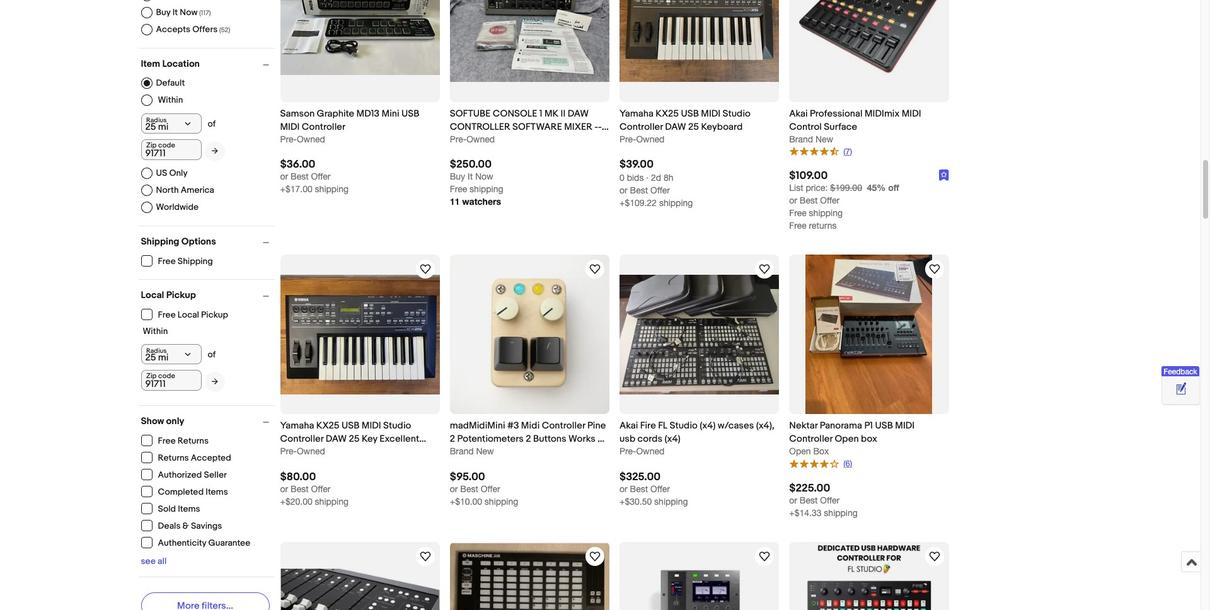 Task type: vqa. For each thing, say whether or not it's contained in the screenshot.


Task type: locate. For each thing, give the bounding box(es) containing it.
akai inside akai professional midimix midi control surface brand new
[[790, 108, 808, 120]]

offer inside '$95.00 or best offer +$10.00 shipping'
[[481, 484, 501, 494]]

shipping right the +$14.33
[[825, 508, 858, 518]]

0 horizontal spatial now
[[180, 7, 198, 18]]

item location
[[141, 58, 200, 70]]

shipping for $95.00
[[485, 497, 519, 507]]

or down the 0
[[620, 185, 628, 195]]

best up the +$109.22
[[630, 185, 648, 195]]

akai inside akai fire fl studio (x4) w/cases (x4), usb cords (x4) pre-owned
[[620, 420, 638, 432]]

25 inside yamaha kx25 usb midi studio controller daw 25 key excellent keyboard
[[349, 434, 360, 446]]

2d
[[652, 173, 662, 183]]

(6)
[[844, 459, 853, 469]]

akai up the control at the right
[[790, 108, 808, 120]]

yamaha inside yamaha kx25 usb midi studio controller daw 25 keyboard pre-owned
[[620, 108, 654, 120]]

shipping right '+$17.00'
[[315, 184, 349, 194]]

1 vertical spatial 25
[[349, 434, 360, 446]]

0 vertical spatial items
[[206, 487, 228, 498]]

usb inside the "samson graphite md13 mini usb midi controller pre-owned"
[[402, 108, 420, 120]]

$199.00
[[831, 183, 863, 193]]

keyboard
[[702, 121, 743, 133], [280, 447, 322, 459]]

None text field
[[141, 139, 202, 160], [790, 183, 863, 193], [141, 139, 202, 160], [790, 183, 863, 193]]

offer inside $39.00 0 bids · 2d 8h or best offer +$109.22 shipping
[[651, 185, 670, 195]]

best inside '$95.00 or best offer +$10.00 shipping'
[[461, 484, 479, 494]]

controller
[[302, 121, 346, 133], [620, 121, 663, 133], [542, 420, 586, 432], [280, 434, 324, 446], [790, 434, 833, 446]]

$325.00
[[620, 471, 661, 484]]

pre-owned down controller
[[450, 134, 495, 144]]

0 horizontal spatial new
[[476, 447, 494, 457]]

completed
[[158, 487, 204, 498]]

1 vertical spatial pickup
[[201, 310, 228, 321]]

2 down midi
[[526, 434, 531, 446]]

daw up 8h
[[666, 121, 687, 133]]

potentiometers
[[458, 434, 524, 446]]

nektar panorama p1 usb midi controller open box open box
[[790, 420, 915, 457]]

native instruments maschine jam midi controller image
[[450, 544, 610, 611]]

all
[[158, 556, 167, 567]]

items down seller
[[206, 487, 228, 498]]

0 horizontal spatial kx25
[[316, 420, 340, 432]]

0 horizontal spatial 2
[[450, 434, 455, 446]]

open down panorama
[[835, 434, 859, 446]]

nektar panorama p1 usb midi controller open box heading
[[790, 420, 915, 446]]

local down local pickup dropdown button
[[178, 310, 199, 321]]

1 horizontal spatial kx25
[[656, 108, 679, 120]]

daw up mixer
[[568, 108, 589, 120]]

nektar panorama p1 usb midi controller open box link
[[790, 420, 950, 446]]

offer down the $80.00
[[311, 484, 331, 494]]

$80.00 or best offer +$20.00 shipping
[[280, 471, 349, 507]]

returns down free returns 'link'
[[158, 453, 189, 464]]

keyboard inside yamaha kx25 usb midi studio controller daw 25 key excellent keyboard
[[280, 447, 322, 459]]

pre- up '$36.00'
[[280, 134, 297, 144]]

akai professional midimix midi control surface image
[[790, 0, 950, 102]]

best for $36.00
[[291, 171, 309, 182]]

daw for yamaha kx25 usb midi studio controller daw 25 key excellent keyboard
[[326, 434, 347, 446]]

worldwide link
[[141, 202, 199, 213]]

1 vertical spatial yamaha
[[280, 420, 314, 432]]

madmidimini #3 midi controller pine 2 potentiometers 2 buttons works all daws image
[[450, 255, 610, 415]]

shipping inside $36.00 or best offer +$17.00 shipping
[[315, 184, 349, 194]]

25 for keyboard
[[689, 121, 699, 133]]

list price: $199.00 45% off or best offer free shipping free returns
[[790, 182, 900, 231]]

0 horizontal spatial akai
[[620, 420, 638, 432]]

daw
[[568, 108, 589, 120], [666, 121, 687, 133], [326, 434, 347, 446]]

1 horizontal spatial 25
[[689, 121, 699, 133]]

now
[[180, 7, 198, 18], [476, 171, 494, 182]]

2 2 from the left
[[526, 434, 531, 446]]

owned up '$36.00'
[[297, 134, 325, 144]]

0 horizontal spatial brand
[[450, 447, 474, 457]]

madmidimini #3 midi controller pine 2 potentiometers 2 buttons works all daws link
[[450, 420, 610, 459]]

usb inside yamaha kx25 usb midi studio controller daw 25 key excellent keyboard
[[342, 420, 360, 432]]

feedback
[[1165, 368, 1198, 376]]

0 horizontal spatial daw
[[326, 434, 347, 446]]

(7) link
[[790, 146, 853, 157]]

midi inside akai professional midimix midi control surface brand new
[[902, 108, 922, 120]]

it inside "$250.00 buy it now free shipping 11 watchers"
[[468, 171, 473, 182]]

offer down 2d at the top right of the page
[[651, 185, 670, 195]]

$225.00
[[790, 482, 831, 495]]

midi inside the "samson graphite md13 mini usb midi controller pre-owned"
[[280, 121, 300, 133]]

pre- up $39.00
[[620, 134, 637, 144]]

1 vertical spatial shipping
[[178, 256, 213, 267]]

or up +$20.00
[[280, 484, 288, 494]]

brand up $95.00
[[450, 447, 474, 457]]

shipping right +$30.50
[[655, 497, 688, 507]]

authorized seller link
[[141, 469, 228, 481]]

controller down nektar
[[790, 434, 833, 446]]

local up free local pickup link
[[141, 289, 164, 301]]

1 horizontal spatial items
[[206, 487, 228, 498]]

it down the $250.00
[[468, 171, 473, 182]]

2 vertical spatial daw
[[326, 434, 347, 446]]

software
[[513, 121, 562, 133]]

(x4) left w/cases
[[700, 420, 716, 432]]

yamaha inside yamaha kx25 usb midi studio controller daw 25 key excellent keyboard
[[280, 420, 314, 432]]

shipping down 8h
[[660, 198, 693, 208]]

0 horizontal spatial local
[[141, 289, 164, 301]]

key
[[362, 434, 378, 446]]

0 vertical spatial brand
[[790, 134, 814, 144]]

shipping up free shipping link
[[141, 236, 179, 248]]

1 vertical spatial keyboard
[[280, 447, 322, 459]]

pre- down usb
[[620, 447, 637, 457]]

or up '+$17.00'
[[280, 171, 288, 182]]

best down price:
[[800, 196, 818, 206]]

$39.00
[[620, 158, 654, 171]]

offer down $325.00
[[651, 484, 670, 494]]

show only
[[141, 416, 184, 428]]

surface
[[824, 121, 858, 133]]

shipping for $36.00
[[315, 184, 349, 194]]

controller down graphite
[[302, 121, 346, 133]]

best for $225.00
[[800, 496, 818, 506]]

shipping up watchers
[[470, 184, 504, 194]]

it up 'accepts'
[[173, 7, 178, 18]]

0 vertical spatial new
[[816, 134, 834, 144]]

pre- down controller
[[450, 134, 467, 144]]

within down default
[[158, 95, 183, 106]]

controller up the $80.00
[[280, 434, 324, 446]]

best down $325.00
[[630, 484, 648, 494]]

controller up $39.00
[[620, 121, 663, 133]]

1 horizontal spatial (x4)
[[700, 420, 716, 432]]

(7)
[[844, 147, 853, 156]]

offer down '$36.00'
[[311, 171, 331, 182]]

free inside "$250.00 buy it now free shipping 11 watchers"
[[450, 184, 467, 194]]

pre-owned for $250.00
[[450, 134, 495, 144]]

0 horizontal spatial keyboard
[[280, 447, 322, 459]]

best for $80.00
[[291, 484, 309, 494]]

1 horizontal spatial buy
[[450, 171, 466, 182]]

free up 11
[[450, 184, 467, 194]]

0 vertical spatial pickup
[[166, 289, 196, 301]]

yamaha up $39.00
[[620, 108, 654, 120]]

yamaha kx25 usb midi studio controller daw 25 key excellent keyboard image
[[280, 275, 440, 395]]

offer inside $325.00 or best offer +$30.50 shipping
[[651, 484, 670, 494]]

1 horizontal spatial brand
[[790, 134, 814, 144]]

shipping inside $225.00 or best offer +$14.33 shipping
[[825, 508, 858, 518]]

best down the $80.00
[[291, 484, 309, 494]]

0 vertical spatial now
[[180, 7, 198, 18]]

studio inside yamaha kx25 usb midi studio controller daw 25 keyboard pre-owned
[[723, 108, 751, 120]]

owned down cords
[[637, 447, 665, 457]]

25
[[689, 121, 699, 133], [349, 434, 360, 446]]

0 vertical spatial shipping
[[141, 236, 179, 248]]

0 horizontal spatial items
[[178, 504, 200, 515]]

 (52) Items text field
[[218, 26, 230, 34]]

controller inside yamaha kx25 usb midi studio controller daw 25 key excellent keyboard
[[280, 434, 324, 446]]

or inside $80.00 or best offer +$20.00 shipping
[[280, 484, 288, 494]]

1 - from the left
[[595, 121, 599, 133]]

0 horizontal spatial pre-owned
[[280, 447, 325, 457]]

$80.00
[[280, 471, 316, 484]]

kx25 inside yamaha kx25 usb midi studio controller daw 25 key excellent keyboard
[[316, 420, 340, 432]]

new up (7) link
[[816, 134, 834, 144]]

new down potentiometers
[[476, 447, 494, 457]]

free down show only
[[158, 436, 176, 447]]

 (117) Items text field
[[198, 9, 211, 17]]

1 vertical spatial akai
[[620, 420, 638, 432]]

2 horizontal spatial daw
[[666, 121, 687, 133]]

local pickup button
[[141, 289, 275, 301]]

daw inside yamaha kx25 usb midi studio controller daw 25 key excellent keyboard
[[326, 434, 347, 446]]

best inside $36.00 or best offer +$17.00 shipping
[[291, 171, 309, 182]]

1 vertical spatial local
[[178, 310, 199, 321]]

sold
[[158, 504, 176, 515]]

0 horizontal spatial pickup
[[166, 289, 196, 301]]

0 vertical spatial buy
[[156, 7, 171, 18]]

or down list
[[790, 196, 798, 206]]

0 horizontal spatial studio
[[383, 420, 412, 432]]

softube console 1 mk ii daw controller software mixer -- (no license)
[[450, 108, 602, 146]]

offer inside list price: $199.00 45% off or best offer free shipping free returns
[[821, 196, 840, 206]]

best down $225.00
[[800, 496, 818, 506]]

(52)
[[219, 26, 230, 34]]

-
[[595, 121, 599, 133], [599, 121, 602, 133]]

1 horizontal spatial now
[[476, 171, 494, 182]]

0 vertical spatial returns
[[178, 436, 209, 447]]

(x4) down fl
[[665, 434, 681, 446]]

akai fire professional fire hardware controller for fl studio (no software) image
[[790, 542, 950, 611]]

controller inside nektar panorama p1 usb midi controller open box open box
[[790, 434, 833, 446]]

0 vertical spatial kx25
[[656, 108, 679, 120]]

or up +$10.00
[[450, 484, 458, 494]]

2 of from the top
[[208, 349, 216, 360]]

1 horizontal spatial pre-owned
[[450, 134, 495, 144]]

1 horizontal spatial 2
[[526, 434, 531, 446]]

best for $95.00
[[461, 484, 479, 494]]

or up the +$14.33
[[790, 496, 798, 506]]

or for $95.00
[[450, 484, 458, 494]]

None text field
[[141, 370, 202, 391]]

0 vertical spatial open
[[835, 434, 859, 446]]

offer inside $36.00 or best offer +$17.00 shipping
[[311, 171, 331, 182]]

keyboard inside yamaha kx25 usb midi studio controller daw 25 keyboard pre-owned
[[702, 121, 743, 133]]

shipping inside $325.00 or best offer +$30.50 shipping
[[655, 497, 688, 507]]

item
[[141, 58, 160, 70]]

of up apply within filter image
[[208, 119, 216, 129]]

0 vertical spatial 25
[[689, 121, 699, 133]]

studio for key
[[383, 420, 412, 432]]

brand down the control at the right
[[790, 134, 814, 144]]

+$109.22
[[620, 198, 657, 208]]

pre-owned up the $80.00
[[280, 447, 325, 457]]

cords
[[638, 434, 663, 446]]

within
[[158, 95, 183, 106], [143, 326, 168, 337]]

1
[[540, 108, 543, 120]]

or for $225.00
[[790, 496, 798, 506]]

0 vertical spatial keyboard
[[702, 121, 743, 133]]

offer down price:
[[821, 196, 840, 206]]

owned inside yamaha kx25 usb midi studio controller daw 25 keyboard pre-owned
[[637, 134, 665, 144]]

offer for $325.00
[[651, 484, 670, 494]]

pickup up free local pickup link
[[166, 289, 196, 301]]

1 vertical spatial items
[[178, 504, 200, 515]]

controller inside yamaha kx25 usb midi studio controller daw 25 keyboard pre-owned
[[620, 121, 663, 133]]

pickup down local pickup dropdown button
[[201, 310, 228, 321]]

1 horizontal spatial new
[[816, 134, 834, 144]]

1 horizontal spatial daw
[[568, 108, 589, 120]]

0 horizontal spatial open
[[790, 447, 811, 457]]

shipping options button
[[141, 236, 275, 248]]

nektar panorama p1 usb midi controller open box image
[[806, 255, 933, 415]]

items
[[206, 487, 228, 498], [178, 504, 200, 515]]

apply within filter image
[[212, 147, 218, 155]]

1 vertical spatial (x4)
[[665, 434, 681, 446]]

1 horizontal spatial local
[[178, 310, 199, 321]]

1 horizontal spatial keyboard
[[702, 121, 743, 133]]

akai fire fl studio (x4) w/cases (x4), usb cords (x4) pre-owned
[[620, 420, 775, 457]]

offer down $225.00
[[821, 496, 840, 506]]

offer down $95.00
[[481, 484, 501, 494]]

1 horizontal spatial yamaha
[[620, 108, 654, 120]]

controller up buttons
[[542, 420, 586, 432]]

0 horizontal spatial yamaha
[[280, 420, 314, 432]]

all
[[598, 434, 609, 446]]

1 vertical spatial brand
[[450, 447, 474, 457]]

midi inside yamaha kx25 usb midi studio controller daw 25 keyboard pre-owned
[[702, 108, 721, 120]]

or inside $36.00 or best offer +$17.00 shipping
[[280, 171, 288, 182]]

deals & savings link
[[141, 520, 223, 532]]

us only link
[[141, 168, 188, 179]]

shipping right +$10.00
[[485, 497, 519, 507]]

shipping up returns
[[810, 208, 843, 218]]

softube
[[450, 108, 491, 120]]

1 vertical spatial kx25
[[316, 420, 340, 432]]

returns up returns accepted
[[178, 436, 209, 447]]

mk
[[545, 108, 559, 120]]

yamaha kx25 usb midi studio controller daw 25 keyboard pre-owned
[[620, 108, 751, 144]]

1 vertical spatial daw
[[666, 121, 687, 133]]

midi for akai professional midimix midi control surface brand new
[[902, 108, 922, 120]]

controller
[[450, 121, 511, 133]]

watch yamaha kx25 usb midi studio controller daw 25 key excellent keyboard image
[[418, 262, 433, 277]]

yamaha kx25 usb midi studio controller daw 25 key excellent keyboard heading
[[280, 420, 426, 459]]

pre-
[[280, 134, 297, 144], [450, 134, 467, 144], [620, 134, 637, 144], [280, 447, 297, 457], [620, 447, 637, 457]]

returns accepted link
[[141, 452, 232, 464]]

midi for yamaha kx25 usb midi studio controller daw 25 key excellent keyboard
[[362, 420, 381, 432]]

now left (117) in the left top of the page
[[180, 7, 198, 18]]

accepts offers (52)
[[156, 24, 230, 35]]

mini
[[382, 108, 400, 120]]

buy up 'accepts'
[[156, 7, 171, 18]]

within down free local pickup link
[[143, 326, 168, 337]]

shipping down options
[[178, 256, 213, 267]]

or inside '$95.00 or best offer +$10.00 shipping'
[[450, 484, 458, 494]]

akai up usb
[[620, 420, 638, 432]]

midi for yamaha kx25 usb midi studio controller daw 25 keyboard pre-owned
[[702, 108, 721, 120]]

1 of from the top
[[208, 119, 216, 129]]

$36.00
[[280, 158, 316, 171]]

0 vertical spatial of
[[208, 119, 216, 129]]

2 up daws
[[450, 434, 455, 446]]

mixer
[[565, 121, 593, 133]]

softube console 1 mk ii daw controller software mixer -- (no license) link
[[450, 107, 610, 146]]

2 horizontal spatial studio
[[723, 108, 751, 120]]

guarantee
[[208, 538, 251, 549]]

controller for yamaha kx25 usb midi studio controller daw 25 keyboard pre-owned
[[620, 121, 663, 133]]

of up apply within filter icon
[[208, 349, 216, 360]]

+$30.50
[[620, 497, 652, 507]]

best down '$36.00'
[[291, 171, 309, 182]]

offer inside $225.00 or best offer +$14.33 shipping
[[821, 496, 840, 506]]

owned up $39.00
[[637, 134, 665, 144]]

now down the $250.00
[[476, 171, 494, 182]]

daw left key
[[326, 434, 347, 446]]

free shipping link
[[141, 255, 214, 267]]

it
[[173, 7, 178, 18], [468, 171, 473, 182]]

fl
[[659, 420, 668, 432]]

kx25 inside yamaha kx25 usb midi studio controller daw 25 keyboard pre-owned
[[656, 108, 679, 120]]

ii
[[561, 108, 566, 120]]

1 vertical spatial it
[[468, 171, 473, 182]]

items up deals & savings
[[178, 504, 200, 515]]

daw inside yamaha kx25 usb midi studio controller daw 25 keyboard pre-owned
[[666, 121, 687, 133]]

usb
[[620, 434, 636, 446]]

or inside $225.00 or best offer +$14.33 shipping
[[790, 496, 798, 506]]

shipping inside $39.00 0 bids · 2d 8h or best offer +$109.22 shipping
[[660, 198, 693, 208]]

midi inside yamaha kx25 usb midi studio controller daw 25 key excellent keyboard
[[362, 420, 381, 432]]

kx25
[[656, 108, 679, 120], [316, 420, 340, 432]]

2
[[450, 434, 455, 446], [526, 434, 531, 446]]

0 vertical spatial daw
[[568, 108, 589, 120]]

or for $36.00
[[280, 171, 288, 182]]

shipping inside "$250.00 buy it now free shipping 11 watchers"
[[470, 184, 504, 194]]

or up +$30.50
[[620, 484, 628, 494]]

open left box
[[790, 447, 811, 457]]

1 horizontal spatial studio
[[670, 420, 698, 432]]

0 vertical spatial akai
[[790, 108, 808, 120]]

owned inside akai fire fl studio (x4) w/cases (x4), usb cords (x4) pre-owned
[[637, 447, 665, 457]]

buy down the $250.00
[[450, 171, 466, 182]]

daw inside softube console 1 mk ii daw controller software mixer -- (no license)
[[568, 108, 589, 120]]

north america link
[[141, 185, 214, 196]]

watch nektar panorama p1 usb midi controller open box image
[[927, 262, 943, 277]]

yamaha up the $80.00
[[280, 420, 314, 432]]

45%
[[868, 182, 886, 193]]

kx25 for owned
[[656, 108, 679, 120]]

yamaha
[[620, 108, 654, 120], [280, 420, 314, 432]]

shipping inside $80.00 or best offer +$20.00 shipping
[[315, 497, 349, 507]]

$325.00 or best offer +$30.50 shipping
[[620, 471, 688, 507]]

0 vertical spatial pre-owned
[[450, 134, 495, 144]]

or inside $325.00 or best offer +$30.50 shipping
[[620, 484, 628, 494]]

best inside $325.00 or best offer +$30.50 shipping
[[630, 484, 648, 494]]

w/cases
[[718, 420, 755, 432]]

1 horizontal spatial akai
[[790, 108, 808, 120]]

offer inside $80.00 or best offer +$20.00 shipping
[[311, 484, 331, 494]]

0 vertical spatial yamaha
[[620, 108, 654, 120]]

best
[[291, 171, 309, 182], [630, 185, 648, 195], [800, 196, 818, 206], [291, 484, 309, 494], [461, 484, 479, 494], [630, 484, 648, 494], [800, 496, 818, 506]]

studio inside yamaha kx25 usb midi studio controller daw 25 key excellent keyboard
[[383, 420, 412, 432]]

yamaha kx25 usb midi studio controller daw 25 keyboard image
[[620, 0, 780, 82]]

best inside $39.00 0 bids · 2d 8h or best offer +$109.22 shipping
[[630, 185, 648, 195]]

yamaha kx25 usb midi studio controller daw 25 keyboard link
[[620, 107, 780, 133]]

1 vertical spatial now
[[476, 171, 494, 182]]

1 vertical spatial of
[[208, 349, 216, 360]]

0 horizontal spatial it
[[173, 7, 178, 18]]

accepted
[[191, 453, 231, 464]]

1 horizontal spatial it
[[468, 171, 473, 182]]

shipping inside '$95.00 or best offer +$10.00 shipping'
[[485, 497, 519, 507]]

1 vertical spatial buy
[[450, 171, 466, 182]]

0 horizontal spatial 25
[[349, 434, 360, 446]]

samson
[[280, 108, 315, 120]]

or
[[280, 171, 288, 182], [620, 185, 628, 195], [790, 196, 798, 206], [280, 484, 288, 494], [450, 484, 458, 494], [620, 484, 628, 494], [790, 496, 798, 506]]

show only button
[[141, 416, 275, 428]]

1 vertical spatial pre-owned
[[280, 447, 325, 457]]

best down $95.00
[[461, 484, 479, 494]]

25 inside yamaha kx25 usb midi studio controller daw 25 keyboard pre-owned
[[689, 121, 699, 133]]

1 horizontal spatial pickup
[[201, 310, 228, 321]]

best inside $225.00 or best offer +$14.33 shipping
[[800, 496, 818, 506]]

best inside $80.00 or best offer +$20.00 shipping
[[291, 484, 309, 494]]

or inside $39.00 0 bids · 2d 8h or best offer +$109.22 shipping
[[620, 185, 628, 195]]

shipping right +$20.00
[[315, 497, 349, 507]]

daw for yamaha kx25 usb midi studio controller daw 25 keyboard pre-owned
[[666, 121, 687, 133]]

controller inside the "samson graphite md13 mini usb midi controller pre-owned"
[[302, 121, 346, 133]]

brand
[[790, 134, 814, 144], [450, 447, 474, 457]]



Task type: describe. For each thing, give the bounding box(es) containing it.
p1
[[865, 420, 874, 432]]

show
[[141, 416, 164, 428]]

console
[[493, 108, 538, 120]]

free down 'shipping options'
[[158, 256, 176, 267]]

solid state logic uf1 | advanced daw controller image
[[620, 569, 780, 611]]

0 vertical spatial (x4)
[[700, 420, 716, 432]]

akai for fire
[[620, 420, 638, 432]]

0 vertical spatial within
[[158, 95, 183, 106]]

see all
[[141, 556, 167, 567]]

shipping for $250.00
[[470, 184, 504, 194]]

samson graphite md13 mini usb midi controller link
[[280, 107, 440, 133]]

or inside list price: $199.00 45% off or best offer free shipping free returns
[[790, 196, 798, 206]]

0 vertical spatial it
[[173, 7, 178, 18]]

softube console 1 fader software controller nob image
[[280, 569, 440, 611]]

item location button
[[141, 58, 275, 70]]

owned inside the "samson graphite md13 mini usb midi controller pre-owned"
[[297, 134, 325, 144]]

returns
[[810, 221, 837, 231]]

free shipping
[[158, 256, 213, 267]]

akai professional midimix midi control surface link
[[790, 107, 950, 133]]

free down list
[[790, 208, 807, 218]]

works
[[569, 434, 596, 446]]

akai for professional
[[790, 108, 808, 120]]

pre- inside yamaha kx25 usb midi studio controller daw 25 keyboard pre-owned
[[620, 134, 637, 144]]

items for sold items
[[178, 504, 200, 515]]

of for item location
[[208, 119, 216, 129]]

akai fire fl studio (x4) w/cases (x4), usb cords (x4) heading
[[620, 420, 775, 446]]

shipping for $80.00
[[315, 497, 349, 507]]

new inside akai professional midimix midi control surface brand new
[[816, 134, 834, 144]]

nektar
[[790, 420, 818, 432]]

buy it now (117)
[[156, 7, 211, 18]]

license)
[[469, 134, 508, 146]]

best inside list price: $199.00 45% off or best offer free shipping free returns
[[800, 196, 818, 206]]

0 horizontal spatial buy
[[156, 7, 171, 18]]

25 for key
[[349, 434, 360, 446]]

daws
[[450, 447, 476, 459]]

watch akai fire fl studio (x4) w/cases (x4), usb cords (x4) image
[[758, 262, 773, 277]]

$250.00
[[450, 158, 492, 171]]

free down local pickup
[[158, 310, 176, 321]]

1 vertical spatial within
[[143, 326, 168, 337]]

pre- inside the "samson graphite md13 mini usb midi controller pre-owned"
[[280, 134, 297, 144]]

location
[[162, 58, 200, 70]]

bids
[[627, 173, 644, 183]]

or for $80.00
[[280, 484, 288, 494]]

pre- up the $80.00
[[280, 447, 297, 457]]

returns inside 'link'
[[178, 436, 209, 447]]

softube console 1 mk ii daw controller software mixer -- (no license) image
[[450, 0, 610, 82]]

best for $325.00
[[630, 484, 648, 494]]

controller for yamaha kx25 usb midi studio controller daw 25 key excellent keyboard
[[280, 434, 324, 446]]

off
[[889, 182, 900, 193]]

us
[[156, 168, 167, 178]]

usb inside nektar panorama p1 usb midi controller open box open box
[[876, 420, 894, 432]]

akai fire fl studio (x4) w/cases (x4), usb cords (x4) link
[[620, 420, 780, 446]]

deals & savings
[[158, 521, 222, 532]]

1 2 from the left
[[450, 434, 455, 446]]

pre-owned for $80.00
[[280, 447, 325, 457]]

pine
[[588, 420, 606, 432]]

yamaha for yamaha kx25 usb midi studio controller daw 25 key excellent keyboard
[[280, 420, 314, 432]]

softube console 1 mk ii daw controller software mixer -- (no license) heading
[[450, 108, 609, 146]]

completed items link
[[141, 486, 229, 498]]

worldwide
[[156, 202, 199, 212]]

watch native instruments maschine jam midi controller image
[[588, 549, 603, 564]]

watch solid state logic uf1 | advanced daw controller image
[[758, 549, 773, 564]]

free left returns
[[790, 221, 807, 231]]

sold items
[[158, 504, 200, 515]]

1 horizontal spatial open
[[835, 434, 859, 446]]

samson graphite md13 mini usb midi controller image
[[280, 0, 440, 75]]

owned down controller
[[467, 134, 495, 144]]

now inside "$250.00 buy it now free shipping 11 watchers"
[[476, 171, 494, 182]]

akai professional midimix midi control surface heading
[[790, 108, 922, 133]]

items for completed items
[[206, 487, 228, 498]]

brand inside akai professional midimix midi control surface brand new
[[790, 134, 814, 144]]

(x4),
[[757, 420, 775, 432]]

authenticity guarantee
[[158, 538, 251, 549]]

watchers
[[462, 196, 501, 207]]

only
[[169, 168, 188, 178]]

$36.00 or best offer +$17.00 shipping
[[280, 158, 349, 194]]

of for local pickup
[[208, 349, 216, 360]]

madmidimini #3 midi controller pine 2 potentiometers 2 buttons works all daws heading
[[450, 420, 609, 459]]

apply within filter image
[[212, 378, 218, 386]]

yamaha kx25 usb midi studio controller daw 25 key excellent keyboard link
[[280, 420, 440, 459]]

see
[[141, 556, 156, 567]]

yamaha kx25 usb midi studio controller daw 25 keyboard heading
[[620, 108, 751, 133]]

samson graphite md13 mini usb midi controller pre-owned
[[280, 108, 420, 144]]

offer for $225.00
[[821, 496, 840, 506]]

shipping for $325.00
[[655, 497, 688, 507]]

midimix
[[865, 108, 900, 120]]

$250.00 buy it now free shipping 11 watchers
[[450, 158, 504, 207]]

buy inside "$250.00 buy it now free shipping 11 watchers"
[[450, 171, 466, 182]]

controller inside madmidimini #3 midi controller pine 2 potentiometers 2 buttons works all daws
[[542, 420, 586, 432]]

studio for keyboard
[[723, 108, 751, 120]]

+$10.00
[[450, 497, 482, 507]]

authenticity
[[158, 538, 206, 549]]

list
[[790, 183, 804, 193]]

us only
[[156, 168, 188, 178]]

0 vertical spatial local
[[141, 289, 164, 301]]

free inside 'link'
[[158, 436, 176, 447]]

excellent
[[380, 434, 419, 446]]

north
[[156, 185, 179, 195]]

+$17.00
[[280, 184, 313, 194]]

(no
[[450, 134, 467, 146]]

authenticity guarantee link
[[141, 537, 251, 549]]

shipping inside list price: $199.00 45% off or best offer free shipping free returns
[[810, 208, 843, 218]]

offer for $95.00
[[481, 484, 501, 494]]

#3
[[508, 420, 519, 432]]

akai fire fl studio (x4) w/cases (x4), usb cords (x4) image
[[620, 275, 780, 395]]

(6) link
[[790, 458, 853, 469]]

or for $325.00
[[620, 484, 628, 494]]

watch softube console 1 fader software controller nob image
[[418, 549, 433, 564]]

shipping for $225.00
[[825, 508, 858, 518]]

free local pickup
[[158, 310, 228, 321]]

box
[[862, 434, 878, 446]]

0 horizontal spatial (x4)
[[665, 434, 681, 446]]

price:
[[806, 183, 828, 193]]

offer for $80.00
[[311, 484, 331, 494]]

pre- inside akai fire fl studio (x4) w/cases (x4), usb cords (x4) pre-owned
[[620, 447, 637, 457]]

see all button
[[141, 556, 167, 567]]

offer for $36.00
[[311, 171, 331, 182]]

kx25 for keyboard
[[316, 420, 340, 432]]

completed items
[[158, 487, 228, 498]]

$225.00 or best offer +$14.33 shipping
[[790, 482, 858, 518]]

control
[[790, 121, 822, 133]]

1 vertical spatial returns
[[158, 453, 189, 464]]

samson graphite md13 mini usb midi controller heading
[[280, 108, 420, 133]]

usb inside yamaha kx25 usb midi studio controller daw 25 keyboard pre-owned
[[681, 108, 699, 120]]

2 - from the left
[[599, 121, 602, 133]]

yamaha kx25 usb midi studio controller daw 25 key excellent keyboard
[[280, 420, 419, 459]]

graphite
[[317, 108, 355, 120]]

midi inside nektar panorama p1 usb midi controller open box open box
[[896, 420, 915, 432]]

studio inside akai fire fl studio (x4) w/cases (x4), usb cords (x4) pre-owned
[[670, 420, 698, 432]]

watch madmidimini #3 midi controller pine 2 potentiometers 2 buttons works all daws image
[[588, 262, 603, 277]]

+$14.33
[[790, 508, 822, 518]]

controller for nektar panorama p1 usb midi controller open box open box
[[790, 434, 833, 446]]

1 vertical spatial open
[[790, 447, 811, 457]]

madmidimini #3 midi controller pine 2 potentiometers 2 buttons works all daws
[[450, 420, 609, 459]]

north america
[[156, 185, 214, 195]]

owned up the $80.00
[[297, 447, 325, 457]]

watch akai fire professional fire hardware controller for fl studio (no software) image
[[927, 549, 943, 564]]

yamaha for yamaha kx25 usb midi studio controller daw 25 keyboard pre-owned
[[620, 108, 654, 120]]

midi
[[521, 420, 540, 432]]

panorama
[[820, 420, 863, 432]]

savings
[[191, 521, 222, 532]]

(117)
[[199, 9, 211, 17]]

$39.00 0 bids · 2d 8h or best offer +$109.22 shipping
[[620, 158, 693, 208]]

default link
[[141, 78, 185, 89]]

box
[[814, 447, 830, 457]]

1 vertical spatial new
[[476, 447, 494, 457]]



